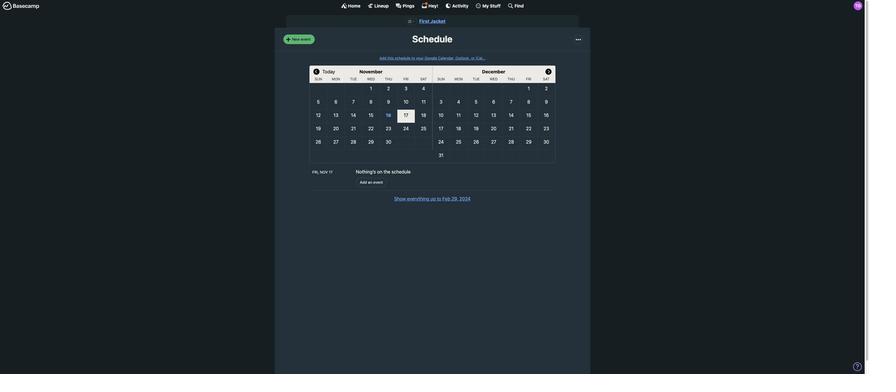 Task type: describe. For each thing, give the bounding box(es) containing it.
wed for december
[[490, 77, 498, 81]]

add for add an event
[[360, 180, 367, 185]]

my stuff button
[[476, 3, 501, 9]]

schedule
[[413, 33, 453, 45]]

29,
[[452, 196, 459, 202]]

tyler black image
[[854, 1, 863, 10]]

jacket
[[431, 19, 446, 24]]

show        everything      up to        feb 29, 2024 button
[[395, 195, 471, 202]]

pings
[[403, 3, 415, 8]]

add an event
[[360, 180, 383, 185]]

your
[[416, 56, 424, 60]]

today
[[323, 69, 335, 74]]

first jacket
[[420, 19, 446, 24]]

fri for december
[[527, 77, 532, 81]]

my stuff
[[483, 3, 501, 8]]

outlook,
[[456, 56, 471, 60]]

mon for december
[[455, 77, 463, 81]]

activity
[[453, 3, 469, 8]]

sun for december
[[438, 77, 445, 81]]

1 horizontal spatial event
[[374, 180, 383, 185]]

17
[[329, 170, 333, 174]]

or
[[472, 56, 475, 60]]

2024
[[460, 196, 471, 202]]

home
[[348, 3, 361, 8]]

an
[[368, 180, 373, 185]]

thu for november
[[385, 77, 393, 81]]

add this schedule to your google calendar, outlook, or ical… link
[[380, 56, 486, 60]]

lineup link
[[368, 3, 389, 9]]

new event link
[[283, 35, 315, 44]]

everything
[[407, 196, 430, 202]]

fri, nov 17
[[313, 170, 333, 174]]

google
[[425, 56, 437, 60]]

tue for november
[[350, 77, 357, 81]]

nothing's
[[356, 169, 376, 174]]



Task type: vqa. For each thing, say whether or not it's contained in the screenshot.
top Terry Turtle image
no



Task type: locate. For each thing, give the bounding box(es) containing it.
ical…
[[476, 56, 486, 60]]

2 wed from the left
[[490, 77, 498, 81]]

0 horizontal spatial event
[[301, 37, 311, 41]]

to right up
[[437, 196, 442, 202]]

2 mon from the left
[[455, 77, 463, 81]]

up
[[431, 196, 436, 202]]

the
[[384, 169, 391, 174]]

1 horizontal spatial add
[[380, 56, 387, 60]]

add
[[380, 56, 387, 60], [360, 180, 367, 185]]

wed down the november at the top left of page
[[367, 77, 375, 81]]

schedule
[[395, 56, 411, 60], [392, 169, 411, 174]]

switch accounts image
[[2, 1, 39, 10]]

1 vertical spatial schedule
[[392, 169, 411, 174]]

fri,
[[313, 170, 319, 174]]

event right an
[[374, 180, 383, 185]]

mon for november
[[332, 77, 340, 81]]

1 mon from the left
[[332, 77, 340, 81]]

fri
[[404, 77, 409, 81], [527, 77, 532, 81]]

0 horizontal spatial tue
[[350, 77, 357, 81]]

pings button
[[396, 3, 415, 9]]

tue down or
[[473, 77, 480, 81]]

event
[[301, 37, 311, 41], [374, 180, 383, 185]]

home link
[[341, 3, 361, 9]]

0 vertical spatial schedule
[[395, 56, 411, 60]]

1 vertical spatial event
[[374, 180, 383, 185]]

1 horizontal spatial sun
[[438, 77, 445, 81]]

to inside show        everything      up to        feb 29, 2024 button
[[437, 196, 442, 202]]

add left this
[[380, 56, 387, 60]]

november
[[360, 69, 383, 74]]

sun
[[315, 77, 322, 81], [438, 77, 445, 81]]

event right the new on the top left
[[301, 37, 311, 41]]

add left an
[[360, 180, 367, 185]]

1 horizontal spatial mon
[[455, 77, 463, 81]]

new
[[292, 37, 300, 41]]

schedule right this
[[395, 56, 411, 60]]

0 horizontal spatial add
[[360, 180, 367, 185]]

find button
[[508, 3, 524, 9]]

to
[[412, 56, 415, 60], [437, 196, 442, 202]]

1 fri from the left
[[404, 77, 409, 81]]

thu
[[385, 77, 393, 81], [508, 77, 515, 81]]

stuff
[[490, 3, 501, 8]]

to for schedule
[[412, 56, 415, 60]]

tue for december
[[473, 77, 480, 81]]

sat for december
[[544, 77, 550, 81]]

new event
[[292, 37, 311, 41]]

0 horizontal spatial sat
[[421, 77, 427, 81]]

sun down calendar,
[[438, 77, 445, 81]]

1 vertical spatial add
[[360, 180, 367, 185]]

sun left 'today' link
[[315, 77, 322, 81]]

find
[[515, 3, 524, 8]]

mon down outlook,
[[455, 77, 463, 81]]

0 vertical spatial event
[[301, 37, 311, 41]]

1 horizontal spatial tue
[[473, 77, 480, 81]]

1 sun from the left
[[315, 77, 322, 81]]

nothing's on the schedule
[[356, 169, 411, 174]]

hey! button
[[422, 2, 439, 9]]

add this schedule to your google calendar, outlook, or ical…
[[380, 56, 486, 60]]

sat
[[421, 77, 427, 81], [544, 77, 550, 81]]

mon
[[332, 77, 340, 81], [455, 77, 463, 81]]

fri for november
[[404, 77, 409, 81]]

0 vertical spatial to
[[412, 56, 415, 60]]

sun for november
[[315, 77, 322, 81]]

my
[[483, 3, 489, 8]]

on
[[377, 169, 383, 174]]

hey!
[[429, 3, 439, 8]]

add for add this schedule to your google calendar, outlook, or ical…
[[380, 56, 387, 60]]

2 tue from the left
[[473, 77, 480, 81]]

2 thu from the left
[[508, 77, 515, 81]]

tue right 'today' link
[[350, 77, 357, 81]]

0 horizontal spatial thu
[[385, 77, 393, 81]]

tue
[[350, 77, 357, 81], [473, 77, 480, 81]]

1 vertical spatial to
[[437, 196, 442, 202]]

to for up
[[437, 196, 442, 202]]

schedule right the
[[392, 169, 411, 174]]

sat for november
[[421, 77, 427, 81]]

wed
[[367, 77, 375, 81], [490, 77, 498, 81]]

today link
[[323, 66, 335, 77]]

show
[[395, 196, 406, 202]]

2 sat from the left
[[544, 77, 550, 81]]

0 horizontal spatial mon
[[332, 77, 340, 81]]

this
[[388, 56, 394, 60]]

lineup
[[375, 3, 389, 8]]

1 wed from the left
[[367, 77, 375, 81]]

first
[[420, 19, 430, 24]]

0 horizontal spatial wed
[[367, 77, 375, 81]]

2 sun from the left
[[438, 77, 445, 81]]

0 horizontal spatial fri
[[404, 77, 409, 81]]

1 horizontal spatial fri
[[527, 77, 532, 81]]

1 horizontal spatial to
[[437, 196, 442, 202]]

1 thu from the left
[[385, 77, 393, 81]]

wed for november
[[367, 77, 375, 81]]

1 tue from the left
[[350, 77, 357, 81]]

to left your
[[412, 56, 415, 60]]

0 vertical spatial add
[[380, 56, 387, 60]]

thu for december
[[508, 77, 515, 81]]

1 horizontal spatial wed
[[490, 77, 498, 81]]

2 fri from the left
[[527, 77, 532, 81]]

feb
[[443, 196, 451, 202]]

calendar,
[[438, 56, 455, 60]]

1 horizontal spatial thu
[[508, 77, 515, 81]]

0 horizontal spatial to
[[412, 56, 415, 60]]

1 sat from the left
[[421, 77, 427, 81]]

wed down the december
[[490, 77, 498, 81]]

0 horizontal spatial sun
[[315, 77, 322, 81]]

december
[[483, 69, 506, 74]]

activity link
[[446, 3, 469, 9]]

add an event link
[[356, 178, 387, 187]]

first jacket link
[[420, 19, 446, 24]]

nov
[[320, 170, 328, 174]]

1 horizontal spatial sat
[[544, 77, 550, 81]]

mon down today
[[332, 77, 340, 81]]

show        everything      up to        feb 29, 2024
[[395, 196, 471, 202]]

main element
[[0, 0, 865, 11]]



